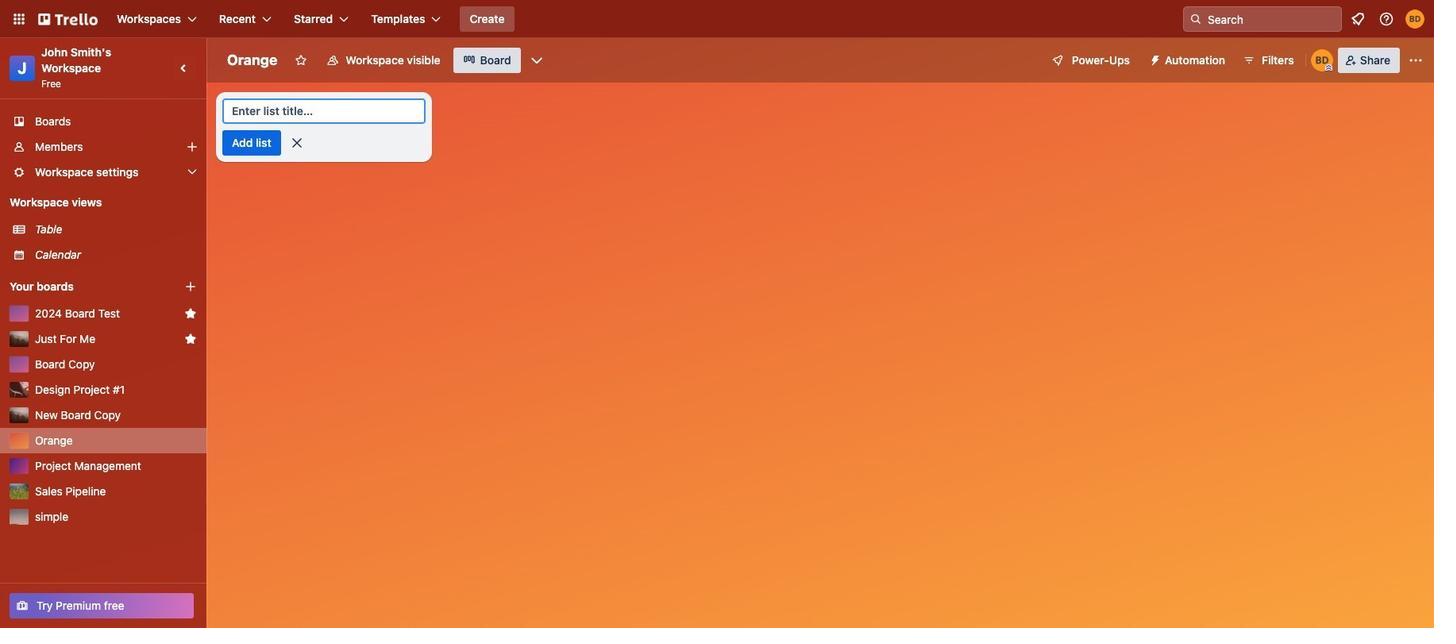 Task type: describe. For each thing, give the bounding box(es) containing it.
barb dwyer (barbdwyer3) image
[[1405, 10, 1425, 29]]

1 starred icon image from the top
[[184, 307, 197, 320]]

star or unstar board image
[[295, 54, 308, 67]]

show menu image
[[1408, 52, 1424, 68]]

open information menu image
[[1378, 11, 1394, 27]]

add board image
[[184, 280, 197, 293]]

back to home image
[[38, 6, 98, 32]]

primary element
[[0, 0, 1434, 38]]

2 starred icon image from the top
[[184, 333, 197, 345]]

cancel list editing image
[[289, 135, 305, 151]]

sm image
[[1143, 48, 1165, 70]]



Task type: vqa. For each thing, say whether or not it's contained in the screenshot.
second starred icon from the bottom
yes



Task type: locate. For each thing, give the bounding box(es) containing it.
search image
[[1189, 13, 1202, 25]]

your boards with 9 items element
[[10, 277, 160, 296]]

barb dwyer (barbdwyer3) image
[[1311, 49, 1333, 71]]

this member is an admin of this board. image
[[1325, 64, 1332, 71]]

Enter list title… text field
[[222, 98, 426, 124]]

starred icon image
[[184, 307, 197, 320], [184, 333, 197, 345]]

1 vertical spatial starred icon image
[[184, 333, 197, 345]]

customize views image
[[529, 52, 545, 68]]

0 notifications image
[[1348, 10, 1367, 29]]

Board name text field
[[219, 48, 285, 73]]

0 vertical spatial starred icon image
[[184, 307, 197, 320]]

workspace navigation collapse icon image
[[173, 57, 195, 79]]

Search field
[[1202, 8, 1341, 30]]



